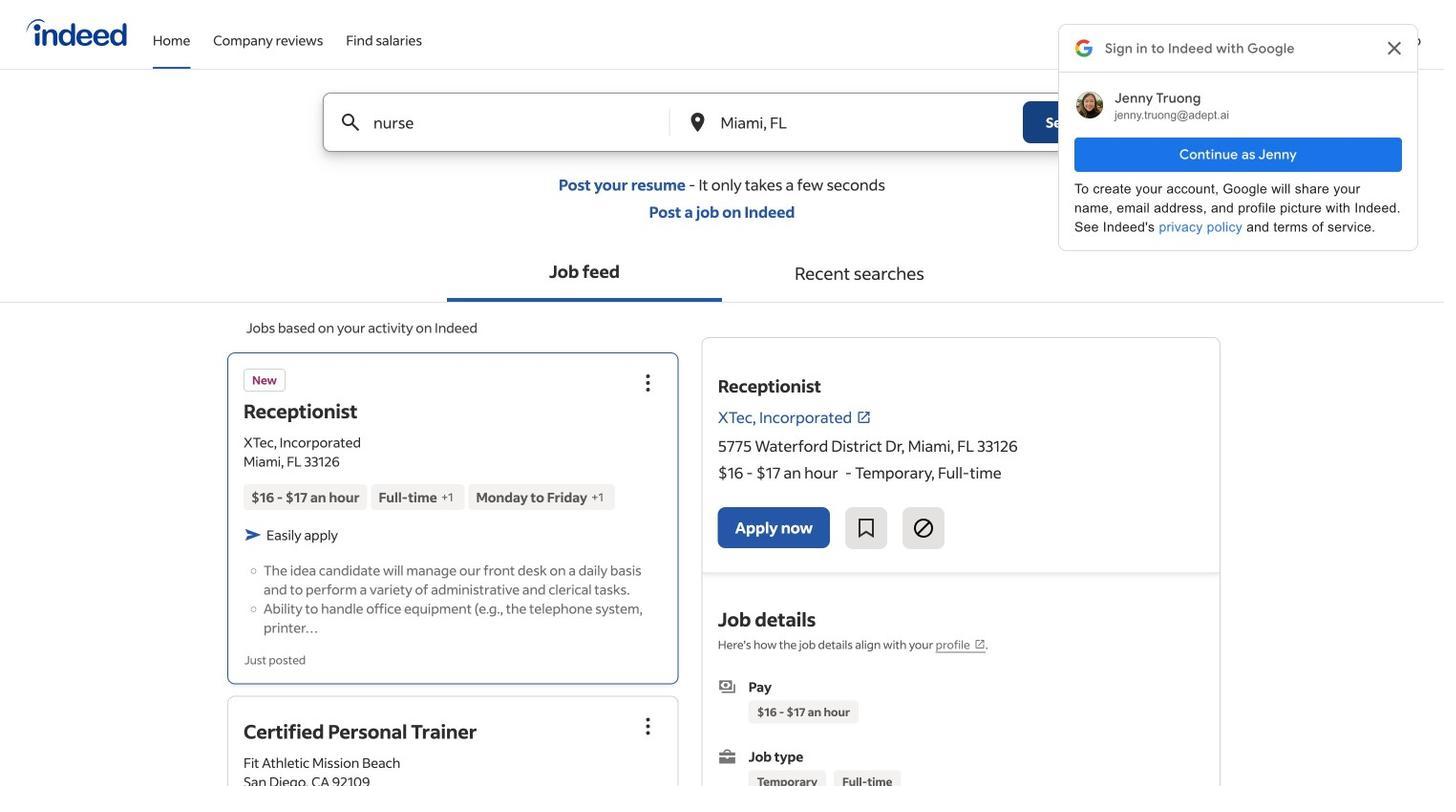 Task type: vqa. For each thing, say whether or not it's contained in the screenshot.
the Messages Unread count 0 Image
no



Task type: locate. For each thing, give the bounding box(es) containing it.
main content
[[0, 93, 1445, 786]]

Edit location text field
[[717, 94, 985, 151]]

job actions for receptionist is collapsed image
[[637, 372, 660, 395]]

tab list
[[0, 245, 1445, 303]]

search: Job title, keywords, or company text field
[[370, 94, 638, 151]]

job actions for certified personal trainer is collapsed image
[[637, 715, 660, 738]]

None search field
[[308, 93, 1137, 175]]

job preferences (opens in a new window) image
[[974, 639, 986, 650]]



Task type: describe. For each thing, give the bounding box(es) containing it.
save this job image
[[855, 517, 878, 540]]

xtec, incorporated (opens in a new tab) image
[[856, 410, 872, 425]]

not interested image
[[913, 517, 935, 540]]



